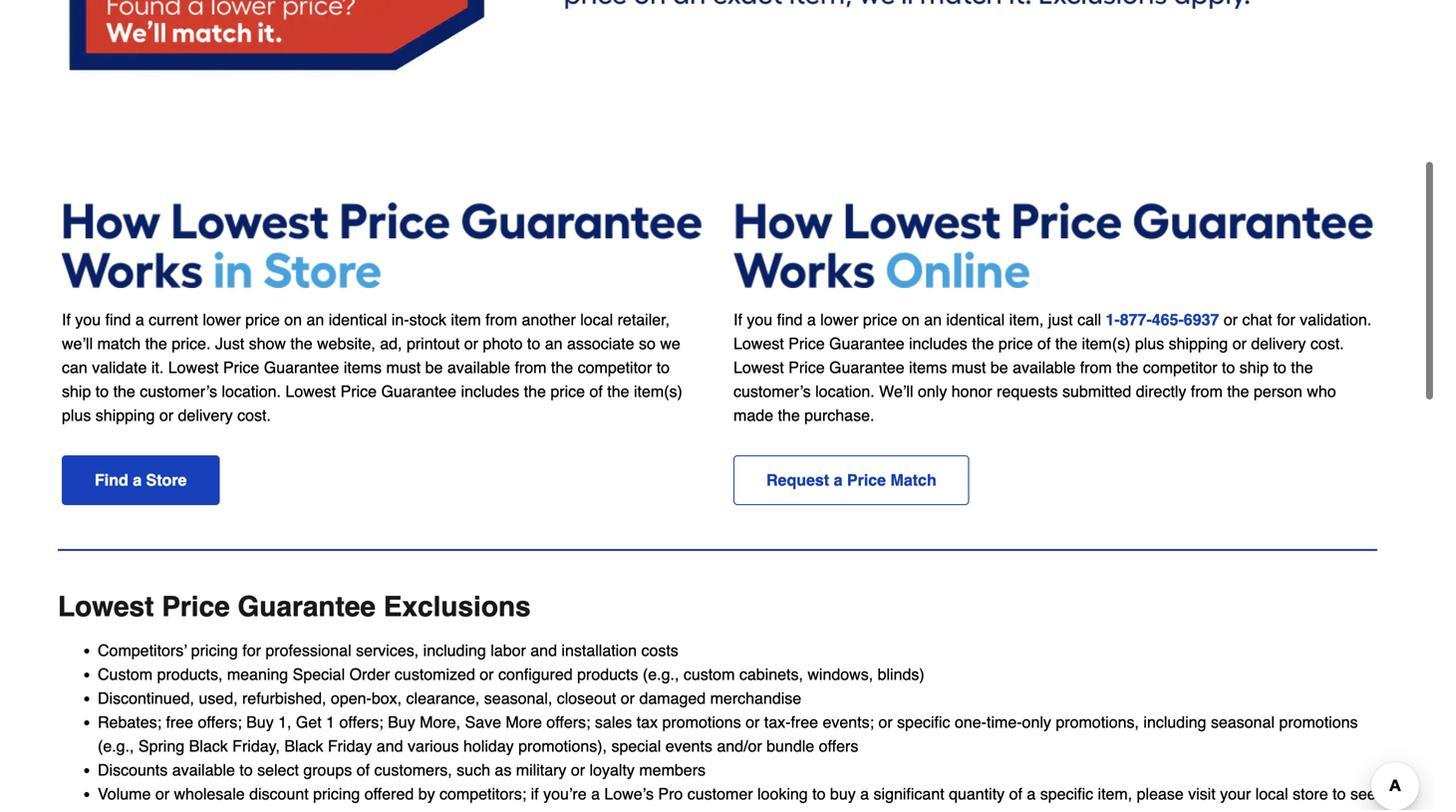 Task type: locate. For each thing, give the bounding box(es) containing it.
1 items from the left
[[909, 358, 948, 377]]

if down volume
[[98, 809, 106, 811]]

0 vertical spatial local
[[581, 311, 613, 329]]

1 horizontal spatial customer's
[[734, 382, 811, 401]]

black right the spring
[[189, 737, 228, 756]]

0 horizontal spatial only
[[918, 382, 948, 401]]

if you find a lower price on an identical item, just call 1-877-465-6937
[[734, 310, 1220, 329]]

store
[[146, 471, 187, 490]]

item(s)
[[1082, 334, 1131, 353], [634, 382, 683, 401]]

to
[[527, 334, 541, 353], [1222, 358, 1236, 377], [1274, 358, 1287, 377], [657, 358, 670, 377], [96, 382, 109, 401], [240, 761, 253, 780], [813, 785, 826, 804], [1333, 785, 1347, 804]]

2 horizontal spatial offers;
[[547, 713, 591, 732]]

box,
[[372, 689, 402, 708]]

more
[[506, 713, 542, 732]]

if you find a qualifying lower price on an exact item, we'll match it. exclusions apply. image
[[58, 0, 1378, 143]]

1 vertical spatial shipping
[[96, 406, 155, 425]]

location. inside if you find a current lower price on an identical in-stock item from another local retailer, we'll match the price. just show the website, ad, printout or photo to an associate so we can validate it. lowest price guarantee items must be available from the competitor to ship to the customer's location. lowest price guarantee includes the price of the item(s) plus shipping or delivery cost.
[[222, 382, 281, 401]]

you up the made
[[747, 310, 773, 329]]

we
[[660, 334, 681, 353]]

(e.g.,
[[643, 666, 679, 684], [98, 737, 134, 756]]

price.
[[172, 334, 211, 353]]

can
[[62, 358, 88, 377]]

0 horizontal spatial location.
[[222, 382, 281, 401]]

offers; down used,
[[198, 713, 242, 732]]

0 horizontal spatial plus
[[62, 406, 91, 425]]

0 horizontal spatial local
[[581, 311, 613, 329]]

2 on from the left
[[284, 311, 302, 329]]

cost. down show
[[237, 406, 271, 425]]

shipping inside 'or chat for validation.​ lowest price guarantee includes the price of the item(s) plus shipping or delivery cost. lowest price guarantee items must be available from the competitor to ship to the customer's location. we'll only honor requests submitted directly from the person who made the purchase.'
[[1169, 334, 1229, 353]]

0 horizontal spatial cost.
[[237, 406, 271, 425]]

0 horizontal spatial identical
[[329, 311, 387, 329]]

0 horizontal spatial find
[[105, 311, 131, 329]]

0 horizontal spatial promotions
[[663, 713, 742, 732]]

customer's up the made
[[734, 382, 811, 401]]

of down just
[[1038, 334, 1051, 353]]

promotions,
[[1056, 713, 1140, 732]]

for
[[1277, 310, 1296, 329], [243, 642, 261, 660]]

1 must from the left
[[952, 358, 987, 377]]

includes down photo
[[461, 382, 520, 401]]

events
[[666, 737, 713, 756]]

delivery down chat
[[1252, 334, 1307, 353]]

ship
[[1240, 358, 1269, 377], [62, 382, 91, 401]]

2 buy from the left
[[388, 713, 415, 732]]

only right we'll at right
[[918, 382, 948, 401]]

1 horizontal spatial free
[[791, 713, 819, 732]]

2 lower from the left
[[203, 311, 241, 329]]

price
[[789, 334, 825, 353], [789, 358, 825, 377], [223, 358, 260, 377], [341, 382, 377, 401], [847, 471, 886, 489], [162, 591, 230, 623]]

item(s) down 1-
[[1082, 334, 1131, 353]]

0 horizontal spatial must
[[386, 358, 421, 377]]

ship inside 'or chat for validation.​ lowest price guarantee includes the price of the item(s) plus shipping or delivery cost. lowest price guarantee items must be available from the competitor to ship to the customer's location. we'll only honor requests submitted directly from the person who made the purchase.'
[[1240, 358, 1269, 377]]

buy up 'friday,'
[[246, 713, 274, 732]]

2 find from the left
[[105, 311, 131, 329]]

specific left one-
[[898, 713, 951, 732]]

ship inside if you find a current lower price on an identical in-stock item from another local retailer, we'll match the price. just show the website, ad, printout or photo to an associate so we can validate it. lowest price guarantee items must be available from the competitor to ship to the customer's location. lowest price guarantee includes the price of the item(s) plus shipping or delivery cost.
[[62, 382, 91, 401]]

0 horizontal spatial if
[[98, 809, 106, 811]]

or down it. in the top of the page
[[159, 406, 174, 425]]

0 horizontal spatial item(s)
[[634, 382, 683, 401]]

2 must from the left
[[386, 358, 421, 377]]

0 horizontal spatial includes
[[461, 382, 520, 401]]

find a store link
[[62, 456, 220, 505]]

directly
[[1136, 382, 1187, 401]]

delivery inside 'or chat for validation.​ lowest price guarantee includes the price of the item(s) plus shipping or delivery cost. lowest price guarantee items must be available from the competitor to ship to the customer's location. we'll only honor requests submitted directly from the person who made the purchase.'
[[1252, 334, 1307, 353]]

0 horizontal spatial including
[[423, 642, 486, 660]]

1 horizontal spatial includes
[[909, 334, 968, 353]]

1 vertical spatial pricing
[[313, 785, 360, 804]]

from down photo
[[515, 358, 547, 377]]

1 horizontal spatial find
[[777, 310, 803, 329]]

lowest
[[734, 334, 784, 353], [734, 358, 784, 377], [168, 358, 219, 377], [286, 382, 336, 401], [58, 591, 154, 623]]

price inside 'or chat for validation.​ lowest price guarantee includes the price of the item(s) plus shipping or delivery cost. lowest price guarantee items must be available from the competitor to ship to the customer's location. we'll only honor requests submitted directly from the person who made the purchase.'
[[999, 334, 1034, 353]]

windows,
[[808, 666, 874, 684]]

0 horizontal spatial if
[[62, 311, 71, 329]]

0 vertical spatial cost.
[[1311, 334, 1345, 353]]

1 horizontal spatial delivery
[[1252, 334, 1307, 353]]

lower up just
[[203, 311, 241, 329]]

0 horizontal spatial (e.g.,
[[98, 737, 134, 756]]

must down ad,
[[386, 358, 421, 377]]

1 horizontal spatial (e.g.,
[[643, 666, 679, 684]]

or up you're
[[571, 761, 585, 780]]

1 customer's from the left
[[734, 382, 811, 401]]

item, left please
[[1098, 785, 1133, 804]]

1 horizontal spatial local
[[1256, 785, 1289, 804]]

shipping inside if you find a current lower price on an identical in-stock item from another local retailer, we'll match the price. just show the website, ad, printout or photo to an associate so we can validate it. lowest price guarantee items must be available from the competitor to ship to the customer's location. lowest price guarantee includes the price of the item(s) plus shipping or delivery cost.
[[96, 406, 155, 425]]

if
[[734, 310, 743, 329], [62, 311, 71, 329]]

lowe's down loyalty
[[605, 785, 654, 804]]

item,
[[1010, 310, 1044, 329], [1098, 785, 1133, 804]]

find for current
[[105, 311, 131, 329]]

discounts
[[98, 761, 168, 780]]

ship down 'can'
[[62, 382, 91, 401]]

promotions
[[663, 713, 742, 732], [1280, 713, 1359, 732]]

item, left just
[[1010, 310, 1044, 329]]

1 vertical spatial only
[[1023, 713, 1052, 732]]

volume
[[177, 809, 229, 811]]

0 horizontal spatial item,
[[1010, 310, 1044, 329]]

1 competitor from the left
[[1144, 358, 1218, 377]]

looking
[[758, 785, 808, 804]]

if down 'military'
[[531, 785, 539, 804]]

1 horizontal spatial be
[[991, 358, 1009, 377]]

0 horizontal spatial buy
[[246, 713, 274, 732]]

shipping down validate
[[96, 406, 155, 425]]

merchandise
[[711, 689, 802, 708]]

0 vertical spatial pricing
[[191, 642, 238, 660]]

1 promotions from the left
[[663, 713, 742, 732]]

for for professional
[[243, 642, 261, 660]]

offers; down open-
[[340, 713, 384, 732]]

1 vertical spatial local
[[1256, 785, 1289, 804]]

0 horizontal spatial lowe's
[[123, 809, 173, 811]]

includes
[[909, 334, 968, 353], [461, 382, 520, 401]]

be up honor on the top
[[991, 358, 1009, 377]]

show
[[249, 334, 286, 353]]

1 horizontal spatial offers;
[[340, 713, 384, 732]]

members
[[639, 761, 706, 780]]

1 on from the left
[[902, 310, 920, 329]]

items inside if you find a current lower price on an identical in-stock item from another local retailer, we'll match the price. just show the website, ad, printout or photo to an associate so we can validate it. lowest price guarantee items must be available from the competitor to ship to the customer's location. lowest price guarantee includes the price of the item(s) plus shipping or delivery cost.
[[344, 358, 382, 377]]

1 vertical spatial if
[[98, 809, 106, 811]]

0 vertical spatial includes
[[909, 334, 968, 353]]

identical up the 'website,'
[[329, 311, 387, 329]]

of
[[1038, 334, 1051, 353], [590, 382, 603, 401], [357, 761, 370, 780], [1010, 785, 1023, 804]]

promotions up events
[[663, 713, 742, 732]]

0 horizontal spatial ship
[[62, 382, 91, 401]]

1 horizontal spatial promotions
[[1280, 713, 1359, 732]]

shipping down 6937 at the top
[[1169, 334, 1229, 353]]

1 horizontal spatial buy
[[388, 713, 415, 732]]

1 horizontal spatial plus
[[1136, 334, 1165, 353]]

and
[[531, 642, 557, 660], [377, 737, 403, 756]]

1 horizontal spatial cost.
[[1311, 334, 1345, 353]]

1 vertical spatial including
[[1144, 713, 1207, 732]]

local inside if you find a current lower price on an identical in-stock item from another local retailer, we'll match the price. just show the website, ad, printout or photo to an associate so we can validate it. lowest price guarantee items must be available from the competitor to ship to the customer's location. lowest price guarantee includes the price of the item(s) plus shipping or delivery cost.
[[581, 311, 613, 329]]

1 vertical spatial cost.
[[237, 406, 271, 425]]

1 horizontal spatial including
[[1144, 713, 1207, 732]]

offers; up promotions)​,
[[547, 713, 591, 732]]

1 location. from the left
[[816, 382, 875, 401]]

0 vertical spatial lowe's
[[605, 785, 654, 804]]

by
[[418, 785, 435, 804]]

on up we'll at right
[[902, 310, 920, 329]]

1 horizontal spatial black
[[285, 737, 324, 756]]

plus down 1-877-465-6937 link
[[1136, 334, 1165, 353]]

call
[[1078, 310, 1102, 329]]

1 horizontal spatial shipping
[[1169, 334, 1229, 353]]

1 identical from the left
[[947, 310, 1005, 329]]

military
[[516, 761, 567, 780]]

be
[[991, 358, 1009, 377], [425, 358, 443, 377]]

0 vertical spatial and
[[531, 642, 557, 660]]

0 horizontal spatial on
[[284, 311, 302, 329]]

1 horizontal spatial must
[[952, 358, 987, 377]]

specific down "promotions,"
[[1041, 785, 1094, 804]]

price down "associate"
[[551, 382, 585, 401]]

2 free from the left
[[791, 713, 819, 732]]

buy down box,
[[388, 713, 415, 732]]

1 horizontal spatial pricing
[[313, 785, 360, 804]]

find for lower
[[777, 310, 803, 329]]

0 vertical spatial if
[[531, 785, 539, 804]]

1 vertical spatial item(s)
[[634, 382, 683, 401]]

if inside if you find a current lower price on an identical in-stock item from another local retailer, we'll match the price. just show the website, ad, printout or photo to an associate so we can validate it. lowest price guarantee items must be available from the competitor to ship to the customer's location. lowest price guarantee includes the price of the item(s) plus shipping or delivery cost.
[[62, 311, 71, 329]]

an
[[925, 310, 942, 329], [307, 311, 324, 329], [545, 334, 563, 353]]

or down merchandise
[[746, 713, 760, 732]]

1 vertical spatial plus
[[62, 406, 91, 425]]

competitor up directly
[[1144, 358, 1218, 377]]

0 horizontal spatial be
[[425, 358, 443, 377]]

lowe's
[[605, 785, 654, 804], [123, 809, 173, 811]]

2 items from the left
[[344, 358, 382, 377]]

available up "requests"
[[1013, 358, 1076, 377]]

pricing down groups
[[313, 785, 360, 804]]

tax-
[[765, 713, 791, 732]]

0 vertical spatial ship
[[1240, 358, 1269, 377]]

competitor inside 'or chat for validation.​ lowest price guarantee includes the price of the item(s) plus shipping or delivery cost. lowest price guarantee items must be available from the competitor to ship to the customer's location. we'll only honor requests submitted directly from the person who made the purchase.'
[[1144, 358, 1218, 377]]

for inside 'or chat for validation.​ lowest price guarantee includes the price of the item(s) plus shipping or delivery cost. lowest price guarantee items must be available from the competitor to ship to the customer's location. we'll only honor requests submitted directly from the person who made the purchase.'
[[1277, 310, 1296, 329]]

open-
[[331, 689, 372, 708]]

competitors;
[[440, 785, 527, 804]]

plus down 'can'
[[62, 406, 91, 425]]

items up we'll at right
[[909, 358, 948, 377]]

plus
[[1136, 334, 1165, 353], [62, 406, 91, 425]]

person
[[1254, 382, 1303, 401]]

1 horizontal spatial on
[[902, 310, 920, 329]]

customer's inside if you find a current lower price on an identical in-stock item from another local retailer, we'll match the price. just show the website, ad, printout or photo to an associate so we can validate it. lowest price guarantee items must be available from the competitor to ship to the customer's location. lowest price guarantee includes the price of the item(s) plus shipping or delivery cost.
[[140, 382, 217, 401]]

available down photo
[[448, 358, 511, 377]]

2 if from the left
[[62, 311, 71, 329]]

how lowest price guarantee works in store. image
[[62, 202, 702, 288]]

includes down if you find a lower price on an identical item, just call 1-877-465-6937
[[909, 334, 968, 353]]

meaning
[[227, 666, 288, 684]]

item(s) inside 'or chat for validation.​ lowest price guarantee includes the price of the item(s) plus shipping or delivery cost. lowest price guarantee items must be available from the competitor to ship to the customer's location. we'll only honor requests submitted directly from the person who made the purchase.'
[[1082, 334, 1131, 353]]

0 vertical spatial specific
[[898, 713, 951, 732]]

just
[[215, 334, 244, 353]]

0 horizontal spatial an
[[307, 311, 324, 329]]

0 vertical spatial for
[[1277, 310, 1296, 329]]

find a store
[[95, 471, 187, 490]]

holiday
[[464, 737, 514, 756]]

for right chat
[[1277, 310, 1296, 329]]

1 horizontal spatial an
[[545, 334, 563, 353]]

blinds)
[[878, 666, 925, 684]]

0 horizontal spatial free
[[166, 713, 193, 732]]

location. up purchase.
[[816, 382, 875, 401]]

2 competitor from the left
[[578, 358, 652, 377]]

match
[[891, 471, 937, 489]]

1 buy from the left
[[246, 713, 274, 732]]

1 horizontal spatial item(s)
[[1082, 334, 1131, 353]]

you for if you find a current lower price on an identical in-stock item from another local retailer, we'll match the price. just show the website, ad, printout or photo to an associate so we can validate it. lowest price guarantee items must be available from the competitor to ship to the customer's location. lowest price guarantee includes the price of the item(s) plus shipping or delivery cost.
[[75, 311, 101, 329]]

you inside if you find a current lower price on an identical in-stock item from another local retailer, we'll match the price. just show the website, ad, printout or photo to an associate so we can validate it. lowest price guarantee items must be available from the competitor to ship to the customer's location. lowest price guarantee includes the price of the item(s) plus shipping or delivery cost.
[[75, 311, 101, 329]]

discount down "select"
[[249, 785, 309, 804]]

from up photo
[[486, 311, 518, 329]]

just
[[1049, 310, 1073, 329]]

if up we'll
[[62, 311, 71, 329]]

from
[[486, 311, 518, 329], [1081, 358, 1112, 377], [515, 358, 547, 377], [1191, 382, 1223, 401]]

0 horizontal spatial items
[[344, 358, 382, 377]]

how lowest price guarantee works online. image
[[734, 202, 1374, 288]]

if for if you find a lower price on an identical item, just call 1-877-465-6937
[[734, 310, 743, 329]]

seasonal
[[1211, 713, 1275, 732]]

location. down show
[[222, 382, 281, 401]]

(e.g., down rebates;
[[98, 737, 134, 756]]

0 horizontal spatial lower
[[203, 311, 241, 329]]

delivery down price.
[[178, 406, 233, 425]]

2 promotions from the left
[[1280, 713, 1359, 732]]

2 be from the left
[[425, 358, 443, 377]]

including up customized
[[423, 642, 486, 660]]

local right your
[[1256, 785, 1289, 804]]

if right retailer,
[[734, 310, 743, 329]]

discount left is
[[233, 809, 293, 811]]

3 offers; from the left
[[547, 713, 591, 732]]

1 be from the left
[[991, 358, 1009, 377]]

1 find from the left
[[777, 310, 803, 329]]

lowe's down volume
[[123, 809, 173, 811]]

free up bundle
[[791, 713, 819, 732]]

please
[[1137, 785, 1184, 804]]

0 horizontal spatial specific
[[898, 713, 951, 732]]

customer's down it. in the top of the page
[[140, 382, 217, 401]]

delivery inside if you find a current lower price on an identical in-stock item from another local retailer, we'll match the price. just show the website, ad, printout or photo to an associate so we can validate it. lowest price guarantee items must be available from the competitor to ship to the customer's location. lowest price guarantee includes the price of the item(s) plus shipping or delivery cost.
[[178, 406, 233, 425]]

available
[[1013, 358, 1076, 377], [448, 358, 511, 377], [172, 761, 235, 780], [313, 809, 376, 811]]

0 horizontal spatial competitor
[[578, 358, 652, 377]]

2 black from the left
[[285, 737, 324, 756]]

1 horizontal spatial identical
[[947, 310, 1005, 329]]

including left 'seasonal'
[[1144, 713, 1207, 732]]

1 horizontal spatial ship
[[1240, 358, 1269, 377]]

promotions up store
[[1280, 713, 1359, 732]]

if you find a current lower price on an identical in-stock item from another local retailer, we'll match the price. just show the website, ad, printout or photo to an associate so we can validate it. lowest price guarantee items must be available from the competitor to ship to the customer's location. lowest price guarantee includes the price of the item(s) plus shipping or delivery cost.
[[62, 311, 683, 425]]

for up meaning
[[243, 642, 261, 660]]

1 vertical spatial and
[[377, 737, 403, 756]]

1 horizontal spatial if
[[531, 785, 539, 804]]

1 horizontal spatial only
[[1023, 713, 1052, 732]]

0 horizontal spatial shipping
[[96, 406, 155, 425]]

must up honor on the top
[[952, 358, 987, 377]]

find
[[777, 310, 803, 329], [105, 311, 131, 329]]

sales
[[595, 713, 632, 732]]

1 horizontal spatial competitor
[[1144, 358, 1218, 377]]

2 customer's from the left
[[140, 382, 217, 401]]

shipping
[[1169, 334, 1229, 353], [96, 406, 155, 425]]

0 vertical spatial only
[[918, 382, 948, 401]]

1 vertical spatial for
[[243, 642, 261, 660]]

1 vertical spatial item,
[[1098, 785, 1133, 804]]

you up we'll
[[75, 311, 101, 329]]

for inside competitors' pricing for professional services, including labor and installation costs custom products, meaning special order customized or configured products (e.g., custom cabinets, windows, blinds) discontinued, used, refurbished, open-box, clearance, seasonal, closeout or damaged merchandise rebates; free offers; buy 1, get 1 offers; buy more, save more offers; sales tax promotions or tax-free events; or specific one-time-only promotions, including seasonal promotions (e.g., spring black friday, black friday and various holiday promotions)​, special events and/or bundle offers discounts available to select groups of customers, such as military or loyalty members volume or wholesale discount pricing offered by competitors; if you're a lowe's pro customer looking to buy a significant quantity of a specific item, please visit your local store to see if a lowe's volume discount is available
[[243, 642, 261, 660]]

1
[[326, 713, 335, 732]]

delivery
[[1252, 334, 1307, 353], [178, 406, 233, 425]]

purchase.
[[805, 406, 875, 425]]

0 horizontal spatial for
[[243, 642, 261, 660]]

loyalty
[[590, 761, 635, 780]]

black down get
[[285, 737, 324, 756]]

on up show
[[284, 311, 302, 329]]

order
[[350, 666, 390, 684]]

local up "associate"
[[581, 311, 613, 329]]

0 vertical spatial shipping
[[1169, 334, 1229, 353]]

competitor down "associate"
[[578, 358, 652, 377]]

lower up purchase.
[[821, 310, 859, 329]]

item(s) down so
[[634, 382, 683, 401]]

cost. down validation.​
[[1311, 334, 1345, 353]]

identical up honor on the top
[[947, 310, 1005, 329]]

chat
[[1243, 310, 1273, 329]]

0 horizontal spatial offers;
[[198, 713, 242, 732]]

must inside if you find a current lower price on an identical in-stock item from another local retailer, we'll match the price. just show the website, ad, printout or photo to an associate so we can validate it. lowest price guarantee items must be available from the competitor to ship to the customer's location. lowest price guarantee includes the price of the item(s) plus shipping or delivery cost.
[[386, 358, 421, 377]]

price down if you find a lower price on an identical item, just call 1-877-465-6937
[[999, 334, 1034, 353]]

of down "associate"
[[590, 382, 603, 401]]

2 location. from the left
[[222, 382, 281, 401]]

ship up person
[[1240, 358, 1269, 377]]

must
[[952, 358, 987, 377], [386, 358, 421, 377]]

and up customers,
[[377, 737, 403, 756]]

items down the 'website,'
[[344, 358, 382, 377]]

on
[[902, 310, 920, 329], [284, 311, 302, 329]]

1 if from the left
[[734, 310, 743, 329]]

must inside 'or chat for validation.​ lowest price guarantee includes the price of the item(s) plus shipping or delivery cost. lowest price guarantee items must be available from the competitor to ship to the customer's location. we'll only honor requests submitted directly from the person who made the purchase.'
[[952, 358, 987, 377]]

0 horizontal spatial customer's
[[140, 382, 217, 401]]

and up configured
[[531, 642, 557, 660]]

requests
[[997, 382, 1058, 401]]

costs
[[642, 642, 679, 660]]

(e.g., down costs at the left
[[643, 666, 679, 684]]

is
[[297, 809, 308, 811]]

pricing
[[191, 642, 238, 660], [313, 785, 360, 804]]

pricing up the products,
[[191, 642, 238, 660]]

labor
[[491, 642, 526, 660]]

2 you from the left
[[75, 311, 101, 329]]

or
[[1224, 310, 1238, 329], [1233, 334, 1247, 353], [464, 334, 479, 353], [159, 406, 174, 425], [480, 666, 494, 684], [621, 689, 635, 708], [746, 713, 760, 732], [879, 713, 893, 732], [571, 761, 585, 780], [155, 785, 170, 804]]

1 you from the left
[[747, 310, 773, 329]]

0 vertical spatial item(s)
[[1082, 334, 1131, 353]]

be inside 'or chat for validation.​ lowest price guarantee includes the price of the item(s) plus shipping or delivery cost. lowest price guarantee items must be available from the competitor to ship to the customer's location. we'll only honor requests submitted directly from the person who made the purchase.'
[[991, 358, 1009, 377]]

photo
[[483, 334, 523, 353]]

0 vertical spatial delivery
[[1252, 334, 1307, 353]]

offers
[[819, 737, 859, 756]]

0 horizontal spatial black
[[189, 737, 228, 756]]

1 horizontal spatial location.
[[816, 382, 875, 401]]

find inside if you find a current lower price on an identical in-stock item from another local retailer, we'll match the price. just show the website, ad, printout or photo to an associate so we can validate it. lowest price guarantee items must be available from the competitor to ship to the customer's location. lowest price guarantee includes the price of the item(s) plus shipping or delivery cost.
[[105, 311, 131, 329]]

free up the spring
[[166, 713, 193, 732]]

discontinued,
[[98, 689, 194, 708]]

only left "promotions,"
[[1023, 713, 1052, 732]]

1 horizontal spatial for
[[1277, 310, 1296, 329]]

you for if you find a lower price on an identical item, just call 1-877-465-6937
[[747, 310, 773, 329]]

significant
[[874, 785, 945, 804]]

2 identical from the left
[[329, 311, 387, 329]]

0 horizontal spatial you
[[75, 311, 101, 329]]

be down printout
[[425, 358, 443, 377]]

offered
[[365, 785, 414, 804]]



Task type: describe. For each thing, give the bounding box(es) containing it.
configured
[[498, 666, 573, 684]]

customers,
[[374, 761, 452, 780]]

on inside if you find a current lower price on an identical in-stock item from another local retailer, we'll match the price. just show the website, ad, printout or photo to an associate so we can validate it. lowest price guarantee items must be available from the competitor to ship to the customer's location. lowest price guarantee includes the price of the item(s) plus shipping or delivery cost.
[[284, 311, 302, 329]]

0 horizontal spatial and
[[377, 737, 403, 756]]

customer
[[688, 785, 753, 804]]

visit
[[1189, 785, 1216, 804]]

find
[[95, 471, 128, 490]]

as
[[495, 761, 512, 780]]

request
[[767, 471, 830, 489]]

price up we'll at right
[[863, 310, 898, 329]]

honor
[[952, 382, 993, 401]]

1-
[[1106, 310, 1120, 329]]

made
[[734, 406, 774, 425]]

store
[[1293, 785, 1329, 804]]

1 vertical spatial (e.g.,
[[98, 737, 134, 756]]

select
[[257, 761, 299, 780]]

competitor inside if you find a current lower price on an identical in-stock item from another local retailer, we'll match the price. just show the website, ad, printout or photo to an associate so we can validate it. lowest price guarantee items must be available from the competitor to ship to the customer's location. lowest price guarantee includes the price of the item(s) plus shipping or delivery cost.
[[578, 358, 652, 377]]

closeout
[[557, 689, 617, 708]]

special
[[612, 737, 661, 756]]

pro
[[658, 785, 683, 804]]

cost. inside if you find a current lower price on an identical in-stock item from another local retailer, we'll match the price. just show the website, ad, printout or photo to an associate so we can validate it. lowest price guarantee items must be available from the competitor to ship to the customer's location. lowest price guarantee includes the price of the item(s) plus shipping or delivery cost.
[[237, 406, 271, 425]]

or up sales on the bottom left of the page
[[621, 689, 635, 708]]

match
[[97, 334, 141, 353]]

see
[[1351, 785, 1377, 804]]

of inside 'or chat for validation.​ lowest price guarantee includes the price of the item(s) plus shipping or delivery cost. lowest price guarantee items must be available from the competitor to ship to the customer's location. we'll only honor requests submitted directly from the person who made the purchase.'
[[1038, 334, 1051, 353]]

ad,
[[380, 334, 402, 353]]

1 vertical spatial lowe's
[[123, 809, 173, 811]]

request a price match link
[[734, 455, 970, 505]]

current
[[149, 311, 198, 329]]

you're
[[543, 785, 587, 804]]

item
[[451, 311, 481, 329]]

so
[[639, 334, 656, 353]]

includes inside 'or chat for validation.​ lowest price guarantee includes the price of the item(s) plus shipping or delivery cost. lowest price guarantee items must be available from the competitor to ship to the customer's location. we'll only honor requests submitted directly from the person who made the purchase.'
[[909, 334, 968, 353]]

0 vertical spatial item,
[[1010, 310, 1044, 329]]

1 offers; from the left
[[198, 713, 242, 732]]

1 horizontal spatial and
[[531, 642, 557, 660]]

local inside competitors' pricing for professional services, including labor and installation costs custom products, meaning special order customized or configured products (e.g., custom cabinets, windows, blinds) discontinued, used, refurbished, open-box, clearance, seasonal, closeout or damaged merchandise rebates; free offers; buy 1, get 1 offers; buy more, save more offers; sales tax promotions or tax-free events; or specific one-time-only promotions, including seasonal promotions (e.g., spring black friday, black friday and various holiday promotions)​, special events and/or bundle offers discounts available to select groups of customers, such as military or loyalty members volume or wholesale discount pricing offered by competitors; if you're a lowe's pro customer looking to buy a significant quantity of a specific item, please visit your local store to see if a lowe's volume discount is available
[[1256, 785, 1289, 804]]

installation
[[562, 642, 637, 660]]

item, inside competitors' pricing for professional services, including labor and installation costs custom products, meaning special order customized or configured products (e.g., custom cabinets, windows, blinds) discontinued, used, refurbished, open-box, clearance, seasonal, closeout or damaged merchandise rebates; free offers; buy 1, get 1 offers; buy more, save more offers; sales tax promotions or tax-free events; or specific one-time-only promotions, including seasonal promotions (e.g., spring black friday, black friday and various holiday promotions)​, special events and/or bundle offers discounts available to select groups of customers, such as military or loyalty members volume or wholesale discount pricing offered by competitors; if you're a lowe's pro customer looking to buy a significant quantity of a specific item, please visit your local store to see if a lowe's volume discount is available
[[1098, 785, 1133, 804]]

0 vertical spatial (e.g.,
[[643, 666, 679, 684]]

groups
[[303, 761, 352, 780]]

cost. inside 'or chat for validation.​ lowest price guarantee includes the price of the item(s) plus shipping or delivery cost. lowest price guarantee items must be available from the competitor to ship to the customer's location. we'll only honor requests submitted directly from the person who made the purchase.'
[[1311, 334, 1345, 353]]

buy
[[831, 785, 856, 804]]

seasonal,
[[484, 689, 553, 708]]

and/or
[[717, 737, 762, 756]]

customer's inside 'or chat for validation.​ lowest price guarantee includes the price of the item(s) plus shipping or delivery cost. lowest price guarantee items must be available from the competitor to ship to the customer's location. we'll only honor requests submitted directly from the person who made the purchase.'
[[734, 382, 811, 401]]

or down chat
[[1233, 334, 1247, 353]]

0 horizontal spatial pricing
[[191, 642, 238, 660]]

1,
[[278, 713, 292, 732]]

of right quantity
[[1010, 785, 1023, 804]]

volume
[[98, 785, 151, 804]]

from right directly
[[1191, 382, 1223, 401]]

custom
[[684, 666, 735, 684]]

1 horizontal spatial specific
[[1041, 785, 1094, 804]]

cabinets,
[[740, 666, 804, 684]]

a inside if you find a current lower price on an identical in-stock item from another local retailer, we'll match the price. just show the website, ad, printout or photo to an associate so we can validate it. lowest price guarantee items must be available from the competitor to ship to the customer's location. lowest price guarantee includes the price of the item(s) plus shipping or delivery cost.
[[135, 311, 144, 329]]

quantity
[[949, 785, 1005, 804]]

professional
[[266, 642, 352, 660]]

in-
[[392, 311, 409, 329]]

more,
[[420, 713, 461, 732]]

of down friday
[[357, 761, 370, 780]]

website,
[[317, 334, 376, 353]]

various
[[408, 737, 459, 756]]

only inside 'or chat for validation.​ lowest price guarantee includes the price of the item(s) plus shipping or delivery cost. lowest price guarantee items must be available from the competitor to ship to the customer's location. we'll only honor requests submitted directly from the person who made the purchase.'
[[918, 382, 948, 401]]

exclusions
[[384, 591, 531, 623]]

0 vertical spatial including
[[423, 642, 486, 660]]

associate
[[567, 334, 635, 353]]

rebates;
[[98, 713, 162, 732]]

special
[[293, 666, 345, 684]]

wholesale
[[174, 785, 245, 804]]

services,
[[356, 642, 419, 660]]

identical inside if you find a current lower price on an identical in-stock item from another local retailer, we'll match the price. just show the website, ad, printout or photo to an associate so we can validate it. lowest price guarantee items must be available from the competitor to ship to the customer's location. lowest price guarantee includes the price of the item(s) plus shipping or delivery cost.
[[329, 311, 387, 329]]

item(s) inside if you find a current lower price on an identical in-stock item from another local retailer, we'll match the price. just show the website, ad, printout or photo to an associate so we can validate it. lowest price guarantee items must be available from the competitor to ship to the customer's location. lowest price guarantee includes the price of the item(s) plus shipping or delivery cost.
[[634, 382, 683, 401]]

validation.​
[[1301, 310, 1372, 329]]

only inside competitors' pricing for professional services, including labor and installation costs custom products, meaning special order customized or configured products (e.g., custom cabinets, windows, blinds) discontinued, used, refurbished, open-box, clearance, seasonal, closeout or damaged merchandise rebates; free offers; buy 1, get 1 offers; buy more, save more offers; sales tax promotions or tax-free events; or specific one-time-only promotions, including seasonal promotions (e.g., spring black friday, black friday and various holiday promotions)​, special events and/or bundle offers discounts available to select groups of customers, such as military or loyalty members volume or wholesale discount pricing offered by competitors; if you're a lowe's pro customer looking to buy a significant quantity of a specific item, please visit your local store to see if a lowe's volume discount is available
[[1023, 713, 1052, 732]]

competitors'
[[98, 642, 187, 660]]

we'll
[[62, 334, 93, 353]]

for for validation.​
[[1277, 310, 1296, 329]]

be inside if you find a current lower price on an identical in-stock item from another local retailer, we'll match the price. just show the website, ad, printout or photo to an associate so we can validate it. lowest price guarantee items must be available from the competitor to ship to the customer's location. lowest price guarantee includes the price of the item(s) plus shipping or delivery cost.
[[425, 358, 443, 377]]

1 free from the left
[[166, 713, 193, 732]]

or down "labor"
[[480, 666, 494, 684]]

used,
[[199, 689, 238, 708]]

who
[[1308, 382, 1337, 401]]

or down item
[[464, 334, 479, 353]]

retailer,
[[618, 311, 670, 329]]

stock
[[409, 311, 447, 329]]

submitted
[[1063, 382, 1132, 401]]

we'll
[[880, 382, 914, 401]]

bundle
[[767, 737, 815, 756]]

or right events;
[[879, 713, 893, 732]]

your
[[1221, 785, 1252, 804]]

if for if you find a current lower price on an identical in-stock item from another local retailer, we'll match the price. just show the website, ad, printout or photo to an associate so we can validate it. lowest price guarantee items must be available from the competitor to ship to the customer's location. lowest price guarantee includes the price of the item(s) plus shipping or delivery cost.
[[62, 311, 71, 329]]

available up wholesale on the left bottom
[[172, 761, 235, 780]]

printout
[[407, 334, 460, 353]]

includes inside if you find a current lower price on an identical in-stock item from another local retailer, we'll match the price. just show the website, ad, printout or photo to an associate so we can validate it. lowest price guarantee items must be available from the competitor to ship to the customer's location. lowest price guarantee includes the price of the item(s) plus shipping or delivery cost.
[[461, 382, 520, 401]]

lower inside if you find a current lower price on an identical in-stock item from another local retailer, we'll match the price. just show the website, ad, printout or photo to an associate so we can validate it. lowest price guarantee items must be available from the competitor to ship to the customer's location. lowest price guarantee includes the price of the item(s) plus shipping or delivery cost.
[[203, 311, 241, 329]]

0 vertical spatial discount
[[249, 785, 309, 804]]

available inside if you find a current lower price on an identical in-stock item from another local retailer, we'll match the price. just show the website, ad, printout or photo to an associate so we can validate it. lowest price guarantee items must be available from the competitor to ship to the customer's location. lowest price guarantee includes the price of the item(s) plus shipping or delivery cost.
[[448, 358, 511, 377]]

validate
[[92, 358, 147, 377]]

plus inside 'or chat for validation.​ lowest price guarantee includes the price of the item(s) plus shipping or delivery cost. lowest price guarantee items must be available from the competitor to ship to the customer's location. we'll only honor requests submitted directly from the person who made the purchase.'
[[1136, 334, 1165, 353]]

or right volume
[[155, 785, 170, 804]]

location. inside 'or chat for validation.​ lowest price guarantee includes the price of the item(s) plus shipping or delivery cost. lowest price guarantee items must be available from the competitor to ship to the customer's location. we'll only honor requests submitted directly from the person who made the purchase.'
[[816, 382, 875, 401]]

time-
[[987, 713, 1023, 732]]

products,
[[157, 666, 223, 684]]

or chat for validation.​ lowest price guarantee includes the price of the item(s) plus shipping or delivery cost. lowest price guarantee items must be available from the competitor to ship to the customer's location. we'll only honor requests submitted directly from the person who made the purchase.
[[734, 310, 1372, 425]]

price up show
[[245, 311, 280, 329]]

1 lower from the left
[[821, 310, 859, 329]]

1 horizontal spatial lowe's
[[605, 785, 654, 804]]

of inside if you find a current lower price on an identical in-stock item from another local retailer, we'll match the price. just show the website, ad, printout or photo to an associate so we can validate it. lowest price guarantee items must be available from the competitor to ship to the customer's location. lowest price guarantee includes the price of the item(s) plus shipping or delivery cost.
[[590, 382, 603, 401]]

2 offers; from the left
[[340, 713, 384, 732]]

available inside 'or chat for validation.​ lowest price guarantee includes the price of the item(s) plus shipping or delivery cost. lowest price guarantee items must be available from the competitor to ship to the customer's location. we'll only honor requests submitted directly from the person who made the purchase.'
[[1013, 358, 1076, 377]]

or left chat
[[1224, 310, 1238, 329]]

from up 'submitted'
[[1081, 358, 1112, 377]]

1 vertical spatial discount
[[233, 809, 293, 811]]

available right is
[[313, 809, 376, 811]]

1 black from the left
[[189, 737, 228, 756]]

friday
[[328, 737, 372, 756]]

items inside 'or chat for validation.​ lowest price guarantee includes the price of the item(s) plus shipping or delivery cost. lowest price guarantee items must be available from the competitor to ship to the customer's location. we'll only honor requests submitted directly from the person who made the purchase.'
[[909, 358, 948, 377]]

friday,
[[232, 737, 280, 756]]

2 horizontal spatial an
[[925, 310, 942, 329]]

request a price match
[[767, 471, 937, 489]]

it.
[[151, 358, 164, 377]]

one-
[[955, 713, 987, 732]]

plus inside if you find a current lower price on an identical in-stock item from another local retailer, we'll match the price. just show the website, ad, printout or photo to an associate so we can validate it. lowest price guarantee items must be available from the competitor to ship to the customer's location. lowest price guarantee includes the price of the item(s) plus shipping or delivery cost.
[[62, 406, 91, 425]]

save
[[465, 713, 501, 732]]

such
[[457, 761, 491, 780]]



Task type: vqa. For each thing, say whether or not it's contained in the screenshot.
the left pricing
yes



